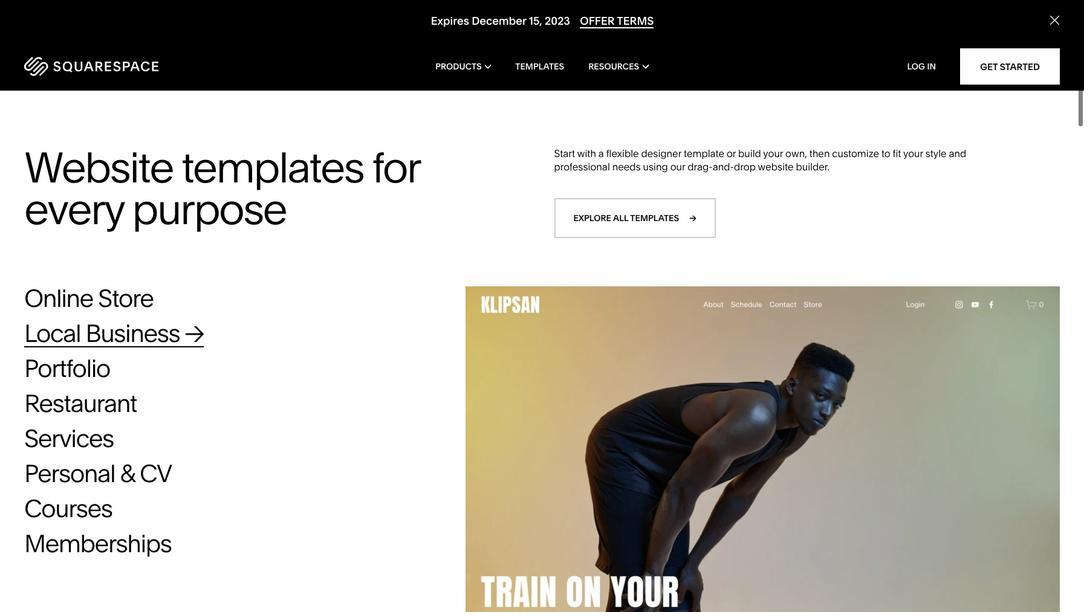 Task type: locate. For each thing, give the bounding box(es) containing it.
explore
[[574, 213, 611, 224]]

get
[[980, 61, 998, 72]]

professional
[[554, 161, 610, 173]]

resources button
[[589, 42, 649, 91]]

your up "website"
[[763, 148, 783, 160]]

in
[[927, 61, 936, 72]]

0 horizontal spatial →
[[185, 319, 204, 348]]

fit
[[893, 148, 901, 160]]

resources
[[589, 61, 639, 72]]

→
[[690, 213, 697, 224], [185, 319, 204, 348]]

0 vertical spatial templates
[[181, 142, 364, 193]]

offer terms
[[580, 14, 654, 28]]

templates
[[515, 61, 564, 72]]

and
[[949, 148, 967, 160]]

your
[[763, 148, 783, 160], [904, 148, 923, 160]]

flexible
[[606, 148, 639, 160]]

log             in
[[907, 61, 936, 72]]

business
[[86, 319, 180, 348]]

offer terms link
[[580, 14, 654, 29]]

template
[[684, 148, 725, 160]]

own,
[[786, 148, 807, 160]]

your right 'fit' at the right top of page
[[904, 148, 923, 160]]

1 your from the left
[[763, 148, 783, 160]]

services
[[24, 424, 114, 453]]

1 horizontal spatial your
[[904, 148, 923, 160]]

2023
[[545, 14, 570, 28]]

products
[[436, 61, 482, 72]]

website
[[758, 161, 794, 173]]

templates
[[181, 142, 364, 193], [630, 213, 679, 224]]

log             in link
[[907, 61, 936, 72]]

15,
[[529, 14, 542, 28]]

our
[[670, 161, 685, 173]]

0 vertical spatial →
[[690, 213, 697, 224]]

local
[[24, 319, 81, 348]]

templates link
[[515, 42, 564, 91]]

december
[[472, 14, 526, 28]]

designer
[[641, 148, 682, 160]]

get started
[[980, 61, 1040, 72]]

terms
[[617, 14, 654, 28]]

all
[[613, 213, 629, 224]]

log
[[907, 61, 925, 72]]

expires december 15, 2023
[[431, 14, 570, 28]]

portfolio
[[24, 354, 110, 383]]

personal
[[24, 459, 115, 488]]

courses
[[24, 494, 112, 524]]

squarespace logo link
[[24, 57, 231, 76]]

customize
[[832, 148, 879, 160]]

0 horizontal spatial your
[[763, 148, 783, 160]]

store
[[98, 283, 153, 313]]

0 horizontal spatial templates
[[181, 142, 364, 193]]

expires
[[431, 14, 469, 28]]

1 vertical spatial templates
[[630, 213, 679, 224]]

a
[[599, 148, 604, 160]]

1 horizontal spatial templates
[[630, 213, 679, 224]]

explore all templates
[[574, 213, 679, 224]]

1 vertical spatial →
[[185, 319, 204, 348]]

restaurant
[[24, 389, 137, 418]]



Task type: vqa. For each thing, say whether or not it's contained in the screenshot.
the topmost is
no



Task type: describe. For each thing, give the bounding box(es) containing it.
online store link
[[24, 283, 177, 313]]

then
[[810, 148, 830, 160]]

every
[[24, 184, 124, 235]]

purpose
[[132, 184, 286, 235]]

for
[[372, 142, 419, 193]]

products button
[[436, 42, 491, 91]]

portfolio link
[[24, 354, 134, 383]]

style
[[926, 148, 947, 160]]

&
[[120, 459, 135, 488]]

website
[[24, 142, 173, 193]]

offer
[[580, 14, 615, 28]]

→ inside online store local business → portfolio restaurant services personal & cv courses memberships
[[185, 319, 204, 348]]

templates inside the website templates for every purpose
[[181, 142, 364, 193]]

or
[[727, 148, 736, 160]]

start with a flexible designer template or build your own, then customize to fit your style and professional needs using our drag-and-drop website builder.
[[554, 148, 967, 173]]

squarespace logo image
[[24, 57, 158, 76]]

website templates for every purpose
[[24, 142, 419, 235]]

1 horizontal spatial →
[[690, 213, 697, 224]]

with
[[577, 148, 596, 160]]

services link
[[24, 424, 138, 453]]

memberships
[[24, 529, 171, 559]]

builder.
[[796, 161, 830, 173]]

started
[[1000, 61, 1040, 72]]

cv
[[140, 459, 172, 488]]

restaurant link
[[24, 389, 161, 418]]

courses link
[[24, 494, 136, 524]]

drag-
[[688, 161, 713, 173]]

to
[[882, 148, 891, 160]]

using
[[643, 161, 668, 173]]

and-
[[713, 161, 734, 173]]

memberships link
[[24, 529, 195, 559]]

online store local business → portfolio restaurant services personal & cv courses memberships
[[24, 283, 204, 559]]

online
[[24, 283, 93, 313]]

build
[[738, 148, 761, 160]]

drop
[[734, 161, 756, 173]]

personal & cv link
[[24, 459, 196, 488]]

needs
[[612, 161, 641, 173]]

start
[[554, 148, 575, 160]]

2 your from the left
[[904, 148, 923, 160]]

get started link
[[960, 48, 1060, 85]]



